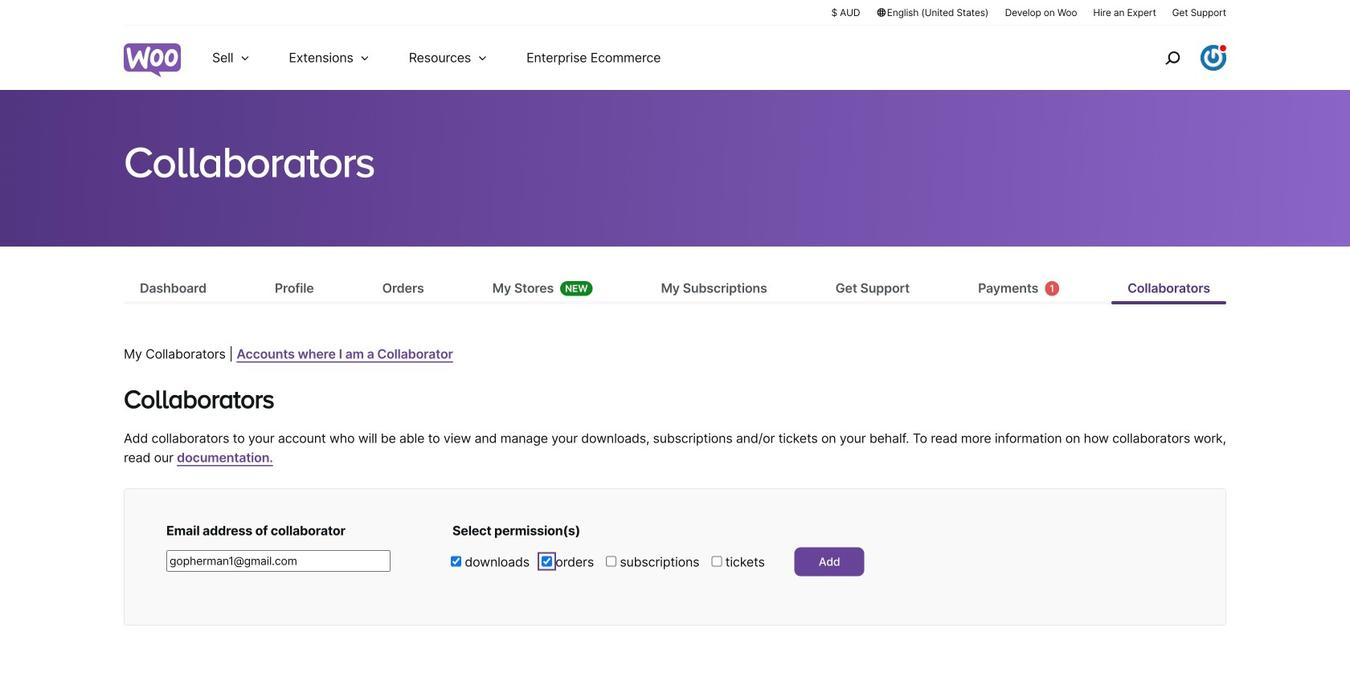Task type: vqa. For each thing, say whether or not it's contained in the screenshot.
chevron up icon
no



Task type: describe. For each thing, give the bounding box(es) containing it.
open account menu image
[[1201, 45, 1226, 71]]

search image
[[1160, 45, 1185, 71]]



Task type: locate. For each thing, give the bounding box(es) containing it.
None checkbox
[[451, 556, 461, 567], [542, 556, 552, 567], [606, 556, 616, 567], [711, 556, 722, 567], [451, 556, 461, 567], [542, 556, 552, 567], [606, 556, 616, 567], [711, 556, 722, 567]]

service navigation menu element
[[1131, 32, 1226, 84]]



